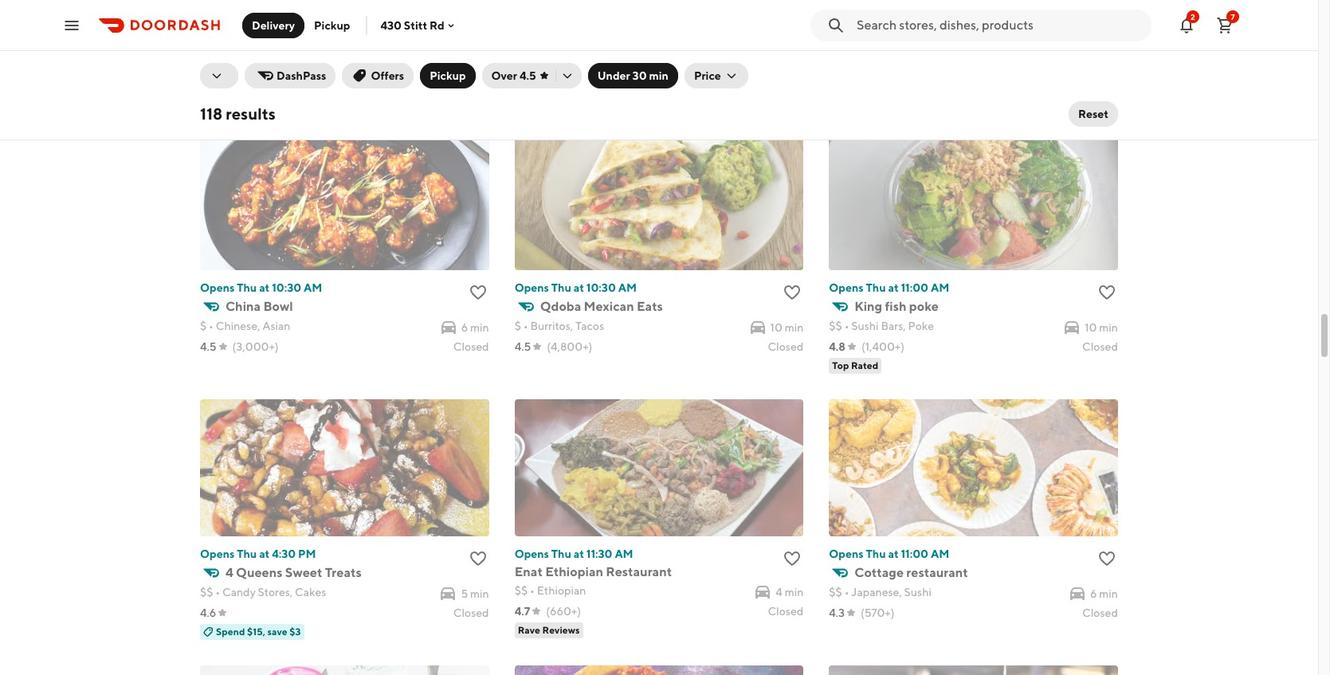 Task type: locate. For each thing, give the bounding box(es) containing it.
at up cottage in the right bottom of the page
[[889, 548, 899, 561]]

at for mr.
[[259, 15, 270, 28]]

bars,
[[882, 320, 906, 333]]

10 for qdoba mexican eats
[[771, 321, 783, 334]]

2 vertical spatial pickup
[[430, 69, 466, 82]]

1 horizontal spatial 6 min
[[1091, 588, 1119, 600]]

opens for china bowl
[[200, 281, 235, 294]]

save right the $20, at the left of the page
[[270, 93, 290, 105]]

$$ for 4 queens sweet treats
[[200, 586, 213, 599]]

opens for mr. seafood
[[200, 15, 235, 28]]

min for 4 queens sweet treats
[[470, 588, 489, 600]]

at for 4
[[259, 548, 270, 561]]

spend
[[216, 93, 245, 105], [216, 626, 245, 638]]

seafood down mr.
[[222, 53, 265, 66]]

4.5 down the chinese,
[[200, 341, 217, 353]]

$3 for queens
[[290, 626, 301, 638]]

thu inside opens thu at 11:30 am enat ethiopian restaurant
[[552, 548, 572, 561]]

2 10 from the left
[[1085, 321, 1098, 334]]

0 vertical spatial spend
[[216, 93, 245, 105]]

2 items, open order cart image
[[1216, 16, 1235, 35]]

6
[[461, 321, 468, 334], [1091, 588, 1098, 600]]

$ left the chinese,
[[200, 320, 207, 333]]

opens up mr.
[[200, 15, 235, 28]]

1 11:00 from the top
[[901, 281, 929, 294]]

0 vertical spatial seafood
[[247, 33, 297, 48]]

thu up qdoba in the left top of the page
[[552, 281, 572, 294]]

qdoba
[[540, 299, 582, 314]]

min for china bowl
[[470, 321, 489, 334]]

1 vertical spatial opens thu at 4:30 pm
[[200, 548, 316, 561]]

1 4.7 from the top
[[515, 74, 530, 87]]

$$ up 4.3
[[830, 586, 843, 599]]

thu up cottage in the right bottom of the page
[[866, 548, 886, 561]]

pickup button right 12:00
[[305, 12, 360, 38]]

save for seafood
[[270, 93, 290, 105]]

opens
[[200, 15, 235, 28], [830, 15, 864, 28], [200, 281, 235, 294], [515, 281, 549, 294], [830, 281, 864, 294], [200, 548, 235, 561], [515, 548, 549, 561], [830, 548, 864, 561]]

11:00 for restaurant
[[901, 548, 929, 561]]

pickup button down the rd
[[420, 63, 476, 89]]

11:00 for fish
[[901, 281, 929, 294]]

430
[[381, 19, 402, 31]]

4 for 4 min
[[776, 586, 783, 599]]

• up 4.3
[[845, 586, 850, 599]]

spend left the $20, at the left of the page
[[216, 93, 245, 105]]

seafood down delivery
[[247, 33, 297, 48]]

cottage
[[855, 565, 904, 581]]

ethiopian
[[546, 565, 604, 580], [537, 585, 586, 597]]

1 vertical spatial 4
[[776, 586, 783, 599]]

2 4.7 from the top
[[515, 605, 530, 618]]

opens thu at 10:30 am up china bowl
[[200, 281, 322, 294]]

min for qdoba mexican eats
[[785, 321, 804, 334]]

save
[[270, 93, 290, 105], [267, 626, 288, 638]]

thu up 'china'
[[237, 281, 257, 294]]

save right $15,
[[267, 626, 288, 638]]

mr.
[[226, 33, 245, 48]]

1 vertical spatial 6
[[1091, 588, 1098, 600]]

11:00 up cottage restaurant
[[901, 548, 929, 561]]

Store search: begin typing to search for stores available on DoorDash text field
[[857, 16, 1143, 34]]

10:30 for mexican
[[587, 281, 616, 294]]

0 vertical spatial 6
[[461, 321, 468, 334]]

1 vertical spatial pickup
[[585, 53, 621, 66]]

$3 right $15,
[[290, 626, 301, 638]]

click to add this store to your saved list image
[[469, 283, 488, 302], [783, 283, 802, 302], [469, 549, 488, 569], [783, 549, 802, 569]]

over 4.5
[[492, 69, 536, 82]]

4:30 up 4 queens sweet treats
[[272, 548, 296, 561]]

(6,200+)
[[546, 74, 592, 87]]

$3 down dashpass
[[292, 93, 304, 105]]

2 10 min from the left
[[1085, 321, 1119, 334]]

0 vertical spatial opens thu at 4:30 pm
[[830, 15, 946, 28]]

opens up 'china'
[[200, 281, 235, 294]]

4
[[226, 565, 233, 581], [776, 586, 783, 599]]

spend $20, save $3
[[216, 93, 304, 105]]

1 vertical spatial 7
[[462, 55, 468, 68]]

candy
[[222, 586, 256, 599]]

opens up king
[[830, 281, 864, 294]]

(2,200+)
[[232, 74, 276, 87]]

4.7 for (660+)
[[515, 605, 530, 618]]

top rated
[[833, 360, 879, 372]]

$15,
[[247, 626, 265, 638]]

$$ up the 4.6
[[200, 586, 213, 599]]

closed for china bowl
[[454, 341, 489, 353]]

0 vertical spatial opens thu at 11:00 am
[[830, 281, 950, 294]]

opens up candy
[[200, 548, 235, 561]]

$$ up 4.8
[[830, 320, 843, 333]]

pm for seafood
[[304, 15, 322, 28]]

min inside under 30 min button
[[649, 69, 669, 82]]

am for china bowl
[[304, 281, 322, 294]]

1 spend from the top
[[216, 93, 245, 105]]

at up qdoba in the left top of the page
[[574, 281, 584, 294]]

4:30 up wagon
[[901, 15, 925, 28]]

pm right 12:00
[[304, 15, 322, 28]]

pm up great wagon road distilling co at top
[[928, 15, 946, 28]]

4.7 left "(6,200+)"
[[515, 74, 530, 87]]

1 10 min from the left
[[771, 321, 804, 334]]

king fish poke
[[855, 299, 939, 314]]

430 stitt rd button
[[381, 19, 457, 31]]

2 10:30 from the left
[[587, 281, 616, 294]]

1 vertical spatial 4:30
[[272, 548, 296, 561]]

0 vertical spatial click to add this store to your saved list image
[[1098, 283, 1117, 302]]

enat
[[515, 565, 543, 580]]

thu
[[237, 15, 257, 28], [866, 15, 886, 28], [237, 281, 257, 294], [552, 281, 572, 294], [866, 281, 886, 294], [237, 548, 257, 561], [552, 548, 572, 561], [866, 548, 886, 561]]

thu up queens
[[237, 548, 257, 561]]

0 horizontal spatial opens thu at 4:30 pm
[[200, 548, 316, 561]]

1 10:30 from the left
[[272, 281, 302, 294]]

opens thu at 10:30 am for qdoba
[[515, 281, 637, 294]]

spend left $15,
[[216, 626, 245, 638]]

1 click to add this store to your saved list image from the top
[[1098, 283, 1117, 302]]

1 horizontal spatial opens thu at 10:30 am
[[515, 281, 637, 294]]

4.7 for (6,200+)
[[515, 74, 530, 87]]

am
[[304, 281, 322, 294], [619, 281, 637, 294], [931, 281, 950, 294], [615, 548, 634, 561], [931, 548, 950, 561]]

1 horizontal spatial 10 min
[[1085, 321, 1119, 334]]

open menu image
[[62, 16, 81, 35]]

at up mr. seafood
[[259, 15, 270, 28]]

thu for king
[[866, 281, 886, 294]]

click to add this store to your saved list image for qdoba mexican eats
[[783, 283, 802, 302]]

4.7
[[515, 74, 530, 87], [515, 605, 530, 618]]

rated
[[852, 360, 879, 372]]

pm up sweet
[[298, 548, 316, 561]]

bowl
[[264, 299, 293, 314]]

1 vertical spatial click to add this store to your saved list image
[[1098, 549, 1117, 569]]

reset
[[1079, 108, 1109, 120]]

0 horizontal spatial 4:30
[[272, 548, 296, 561]]

1 opens thu at 10:30 am from the left
[[200, 281, 322, 294]]

opens for king fish poke
[[830, 281, 864, 294]]

$$ • sushi bars, poke
[[830, 320, 935, 333]]

• left candy
[[216, 586, 220, 599]]

thu for china
[[237, 281, 257, 294]]

0 vertical spatial save
[[270, 93, 290, 105]]

sushi down king
[[852, 320, 879, 333]]

0 horizontal spatial 6 min
[[461, 321, 489, 334]]

4.5 down burritos,
[[515, 341, 531, 353]]

•
[[216, 53, 220, 66], [530, 53, 535, 66], [209, 320, 214, 333], [524, 320, 528, 333], [845, 320, 850, 333], [530, 585, 535, 597], [216, 586, 220, 599], [845, 586, 850, 599]]

pm for wagon
[[928, 15, 946, 28]]

0 horizontal spatial 10:30
[[272, 281, 302, 294]]

0 horizontal spatial $
[[200, 320, 207, 333]]

0 horizontal spatial pickup
[[314, 19, 350, 31]]

0 vertical spatial 6 min
[[461, 321, 489, 334]]

1 opens thu at 11:00 am from the top
[[830, 281, 950, 294]]

opens thu at 4:30 pm up "great"
[[830, 15, 946, 28]]

0 horizontal spatial 7
[[462, 55, 468, 68]]

opens up cottage in the right bottom of the page
[[830, 548, 864, 561]]

opens thu at 11:00 am up cottage in the right bottom of the page
[[830, 548, 950, 561]]

opens thu at 11:00 am for cottage
[[830, 548, 950, 561]]

10 min for king fish poke
[[1085, 321, 1119, 334]]

11:00 up poke
[[901, 281, 929, 294]]

6 min
[[461, 321, 489, 334], [1091, 588, 1119, 600]]

10:30 up qdoba mexican eats at the left top of the page
[[587, 281, 616, 294]]

1 vertical spatial sushi
[[905, 586, 932, 599]]

cabo
[[540, 33, 572, 48]]

pickup for the left pickup button
[[314, 19, 350, 31]]

ethiopian inside opens thu at 11:30 am enat ethiopian restaurant
[[546, 565, 604, 580]]

1 horizontal spatial opens thu at 4:30 pm
[[830, 15, 946, 28]]

notification bell image
[[1178, 16, 1197, 35]]

thu for cottage
[[866, 548, 886, 561]]

$3 for seafood
[[292, 93, 304, 105]]

1 vertical spatial 11:00
[[901, 548, 929, 561]]

stitt
[[404, 19, 428, 31]]

1 horizontal spatial 6
[[1091, 588, 1098, 600]]

closed for qdoba mexican eats
[[768, 341, 804, 353]]

click to add this store to your saved list image
[[1098, 283, 1117, 302], [1098, 549, 1117, 569]]

• up 4.8
[[845, 320, 850, 333]]

2 click to add this store to your saved list image from the top
[[1098, 549, 1117, 569]]

pm for queens
[[298, 548, 316, 561]]

0 vertical spatial 4.7
[[515, 74, 530, 87]]

(3,000+)
[[233, 341, 279, 353]]

1 vertical spatial $3
[[290, 626, 301, 638]]

0 vertical spatial 4:30
[[901, 15, 925, 28]]

opens thu at 4:30 pm
[[830, 15, 946, 28], [200, 548, 316, 561]]

4.5 right over
[[520, 69, 536, 82]]

restaurant
[[606, 565, 672, 580]]

4.7 up rave
[[515, 605, 530, 618]]

1 horizontal spatial 7
[[1232, 12, 1236, 21]]

2 spend from the top
[[216, 626, 245, 638]]

dashpass
[[277, 69, 326, 82]]

sushi
[[852, 320, 879, 333], [905, 586, 932, 599]]

2 $ from the left
[[515, 320, 521, 333]]

0 horizontal spatial 4
[[226, 565, 233, 581]]

2 opens thu at 11:00 am from the top
[[830, 548, 950, 561]]

rave reviews
[[518, 624, 580, 636]]

1 vertical spatial 4.7
[[515, 605, 530, 618]]

1 10 from the left
[[771, 321, 783, 334]]

4 min
[[776, 586, 804, 599]]

$ left burritos,
[[515, 320, 521, 333]]

$$ down enat
[[515, 585, 528, 597]]

thu up "great"
[[866, 15, 886, 28]]

under 30 min
[[598, 69, 669, 82]]

11:00
[[901, 281, 929, 294], [901, 548, 929, 561]]

mexican
[[584, 299, 634, 314]]

at up queens
[[259, 548, 270, 561]]

opens thu at 11:00 am
[[830, 281, 950, 294], [830, 548, 950, 561]]

thu for 4
[[237, 548, 257, 561]]

pickup up the under
[[585, 53, 621, 66]]

0 vertical spatial 11:00
[[901, 281, 929, 294]]

opens up qdoba in the left top of the page
[[515, 281, 549, 294]]

pickup
[[314, 19, 350, 31], [585, 53, 621, 66], [430, 69, 466, 82]]

10:30
[[272, 281, 302, 294], [587, 281, 616, 294]]

1 horizontal spatial 10
[[1085, 321, 1098, 334]]

2 opens thu at 10:30 am from the left
[[515, 281, 637, 294]]

$$ for king fish poke
[[830, 320, 843, 333]]

offers
[[371, 69, 404, 82]]

$$
[[200, 53, 213, 66], [515, 53, 528, 66], [830, 320, 843, 333], [515, 585, 528, 597], [200, 586, 213, 599], [830, 586, 843, 599]]

results
[[226, 104, 276, 123]]

opens up "great"
[[830, 15, 864, 28]]

opens thu at 4:30 pm up queens
[[200, 548, 316, 561]]

pickup button
[[305, 12, 360, 38], [420, 63, 476, 89]]

0 horizontal spatial opens thu at 10:30 am
[[200, 281, 322, 294]]

wagon
[[892, 33, 935, 48]]

opens up enat
[[515, 548, 549, 561]]

• for qdoba mexican eats
[[524, 320, 528, 333]]

min for cottage restaurant
[[1100, 588, 1119, 600]]

opens thu at 10:30 am up qdoba in the left top of the page
[[515, 281, 637, 294]]

at for king
[[889, 281, 899, 294]]

1 horizontal spatial pickup
[[430, 69, 466, 82]]

1 horizontal spatial sushi
[[905, 586, 932, 599]]

1 vertical spatial opens thu at 11:00 am
[[830, 548, 950, 561]]

pickup down 7 min
[[430, 69, 466, 82]]

at up 'fish'
[[889, 281, 899, 294]]

opens thu at 10:30 am for china
[[200, 281, 322, 294]]

2 horizontal spatial pickup
[[585, 53, 621, 66]]

thu up mr.
[[237, 15, 257, 28]]

$$ up 4.2
[[200, 53, 213, 66]]

great wagon road distilling co
[[855, 33, 1045, 48]]

0 vertical spatial pickup button
[[305, 12, 360, 38]]

7 for 7 min
[[462, 55, 468, 68]]

thu for mr.
[[237, 15, 257, 28]]

• up 4.2
[[216, 53, 220, 66]]

am for king fish poke
[[931, 281, 950, 294]]

0 horizontal spatial 10
[[771, 321, 783, 334]]

0 horizontal spatial sushi
[[852, 320, 879, 333]]

click to add this store to your saved list image for king fish poke
[[1098, 283, 1117, 302]]

0 vertical spatial ethiopian
[[546, 565, 604, 580]]

seafood
[[247, 33, 297, 48], [222, 53, 265, 66]]

• left the chinese,
[[209, 320, 214, 333]]

at
[[259, 15, 270, 28], [889, 15, 899, 28], [259, 281, 270, 294], [574, 281, 584, 294], [889, 281, 899, 294], [259, 548, 270, 561], [574, 548, 584, 561], [889, 548, 899, 561]]

0 vertical spatial 7
[[1232, 12, 1236, 21]]

at up wagon
[[889, 15, 899, 28]]

tacos
[[576, 320, 604, 333]]

10:30 up bowl
[[272, 281, 302, 294]]

4.5 inside button
[[520, 69, 536, 82]]

2 11:00 from the top
[[901, 548, 929, 561]]

at left 11:30
[[574, 548, 584, 561]]

0 vertical spatial 4
[[226, 565, 233, 581]]

thu left 11:30
[[552, 548, 572, 561]]

click to add this store to your saved list image for cottage restaurant
[[1098, 549, 1117, 569]]

10
[[771, 321, 783, 334], [1085, 321, 1098, 334]]

1 horizontal spatial 10:30
[[587, 281, 616, 294]]

sushi down cottage restaurant
[[905, 586, 932, 599]]

0 vertical spatial pickup
[[314, 19, 350, 31]]

thu up king
[[866, 281, 886, 294]]

12:00
[[272, 15, 302, 28]]

1 vertical spatial pickup button
[[420, 63, 476, 89]]

• up over 4.5
[[530, 53, 535, 66]]

4.5
[[520, 69, 536, 82], [200, 341, 217, 353], [515, 341, 531, 353]]

at inside opens thu at 11:30 am enat ethiopian restaurant
[[574, 548, 584, 561]]

0 vertical spatial sushi
[[852, 320, 879, 333]]

1 vertical spatial 6 min
[[1091, 588, 1119, 600]]

pm
[[304, 15, 322, 28], [928, 15, 946, 28], [298, 548, 316, 561]]

• for mr. seafood
[[216, 53, 220, 66]]

restaurant
[[907, 565, 969, 581]]

mexican,
[[537, 53, 583, 66]]

1 $ from the left
[[200, 320, 207, 333]]

• left burritos,
[[524, 320, 528, 333]]

4:30 for wagon
[[901, 15, 925, 28]]

0 vertical spatial $3
[[292, 93, 304, 105]]

am for cottage restaurant
[[931, 548, 950, 561]]

0 horizontal spatial 6
[[461, 321, 468, 334]]

11:30
[[587, 548, 613, 561]]

pickup right 12:00
[[314, 19, 350, 31]]

118
[[200, 104, 223, 123]]

1 horizontal spatial 4
[[776, 586, 783, 599]]

save for queens
[[267, 626, 288, 638]]

at up china bowl
[[259, 281, 270, 294]]

closed
[[454, 74, 489, 87], [454, 341, 489, 353], [768, 341, 804, 353], [1083, 341, 1119, 353], [768, 605, 804, 618], [454, 607, 489, 620], [1083, 607, 1119, 620]]

thu for qdoba
[[552, 281, 572, 294]]

ethiopian up $$ • ethiopian
[[546, 565, 604, 580]]

spend $15, save $3
[[216, 626, 301, 638]]

min for mr. seafood
[[470, 55, 489, 68]]

7 inside button
[[1232, 12, 1236, 21]]

eats
[[637, 299, 663, 314]]

opens inside opens thu at 11:30 am enat ethiopian restaurant
[[515, 548, 549, 561]]

opens thu at 11:00 am up 'fish'
[[830, 281, 950, 294]]

spend for 4
[[216, 626, 245, 638]]

1 vertical spatial save
[[267, 626, 288, 638]]

$ for qdoba
[[515, 320, 521, 333]]

• down enat
[[530, 585, 535, 597]]

reviews
[[543, 624, 580, 636]]

4 queens sweet treats
[[226, 565, 362, 581]]

1 horizontal spatial 4:30
[[901, 15, 925, 28]]

rave
[[518, 624, 541, 636]]

1 horizontal spatial $
[[515, 320, 521, 333]]

1 vertical spatial spend
[[216, 626, 245, 638]]

ethiopian up (660+)
[[537, 585, 586, 597]]

0 horizontal spatial 10 min
[[771, 321, 804, 334]]

10 min
[[771, 321, 804, 334], [1085, 321, 1119, 334]]



Task type: describe. For each thing, give the bounding box(es) containing it.
am inside opens thu at 11:30 am enat ethiopian restaurant
[[615, 548, 634, 561]]

5 min
[[461, 588, 489, 600]]

6 for cottage restaurant
[[1091, 588, 1098, 600]]

at for great
[[889, 15, 899, 28]]

min for king fish poke
[[1100, 321, 1119, 334]]

118 results
[[200, 104, 276, 123]]

10 for king fish poke
[[1085, 321, 1098, 334]]

click to add this store to your saved list image for 4 queens sweet treats
[[469, 549, 488, 569]]

4 for 4 queens sweet treats
[[226, 565, 233, 581]]

4.6
[[200, 607, 216, 620]]

4.3
[[830, 607, 845, 620]]

4.5 for qdoba mexican eats
[[515, 341, 531, 353]]

china
[[226, 299, 261, 314]]

china bowl
[[226, 299, 293, 314]]

1 vertical spatial seafood
[[222, 53, 265, 66]]

king
[[855, 299, 883, 314]]

at for china
[[259, 281, 270, 294]]

• for china bowl
[[209, 320, 214, 333]]

queens
[[236, 565, 283, 581]]

6 min for restaurant
[[1091, 588, 1119, 600]]

over 4.5 button
[[482, 63, 582, 89]]

click to add this store to your saved list image for china bowl
[[469, 283, 488, 302]]

sweet
[[285, 565, 323, 581]]

price button
[[685, 63, 749, 89]]

430 stitt rd
[[381, 19, 445, 31]]

poke
[[909, 320, 935, 333]]

co
[[1028, 33, 1045, 48]]

$$ • ethiopian
[[515, 585, 586, 597]]

• for cottage restaurant
[[845, 586, 850, 599]]

10 min for qdoba mexican eats
[[771, 321, 804, 334]]

delivery button
[[242, 12, 305, 38]]

road
[[938, 33, 969, 48]]

at for qdoba
[[574, 281, 584, 294]]

7 min
[[462, 55, 489, 68]]

fish
[[575, 33, 600, 48]]

mr. seafood
[[226, 33, 297, 48]]

$$ for cottage restaurant
[[830, 586, 843, 599]]

am for qdoba mexican eats
[[619, 281, 637, 294]]

top
[[833, 360, 850, 372]]

$$ • seafood
[[200, 53, 265, 66]]

delivery
[[252, 19, 295, 31]]

• for 4 queens sweet treats
[[216, 586, 220, 599]]

opens for qdoba mexican eats
[[515, 281, 549, 294]]

closed for king fish poke
[[1083, 341, 1119, 353]]

7 button
[[1210, 9, 1242, 41]]

distilling
[[971, 33, 1025, 48]]

stores,
[[258, 586, 293, 599]]

qdoba mexican eats
[[540, 299, 663, 314]]

over
[[492, 69, 518, 82]]

$$ for mr. seafood
[[200, 53, 213, 66]]

pickup for pickup button to the right
[[430, 69, 466, 82]]

1 vertical spatial ethiopian
[[537, 585, 586, 597]]

cakes
[[295, 586, 326, 599]]

opens thu at 11:30 am enat ethiopian restaurant
[[515, 548, 672, 580]]

4.8
[[830, 341, 846, 353]]

$ • chinese, asian
[[200, 320, 291, 333]]

opens thu at 4:30 pm for queens
[[200, 548, 316, 561]]

cottage restaurant
[[855, 565, 969, 581]]

rd
[[430, 19, 445, 31]]

dashpass button
[[245, 63, 336, 89]]

(660+)
[[546, 605, 581, 618]]

offers button
[[342, 63, 414, 89]]

treats
[[325, 565, 362, 581]]

opens thu at 4:30 pm for wagon
[[830, 15, 946, 28]]

opens for great wagon road distilling co
[[830, 15, 864, 28]]

$ • burritos, tacos
[[515, 320, 604, 333]]

opens thu at 11:00 am for king
[[830, 281, 950, 294]]

(1,400+)
[[862, 341, 905, 353]]

great
[[855, 33, 889, 48]]

$$ up over 4.5
[[515, 53, 528, 66]]

2
[[1191, 12, 1196, 21]]

at for cottage
[[889, 548, 899, 561]]

poke
[[910, 299, 939, 314]]

spend for mr.
[[216, 93, 245, 105]]

price
[[694, 69, 722, 82]]

chinese,
[[216, 320, 260, 333]]

$$ • candy stores, cakes
[[200, 586, 326, 599]]

• for king fish poke
[[845, 320, 850, 333]]

(4,800+)
[[547, 341, 593, 353]]

japanese,
[[852, 586, 903, 599]]

closed for 4 queens sweet treats
[[454, 607, 489, 620]]

6 for china bowl
[[461, 321, 468, 334]]

30
[[633, 69, 647, 82]]

asian
[[263, 320, 291, 333]]

$$ • japanese, sushi
[[830, 586, 932, 599]]

4:30 for queens
[[272, 548, 296, 561]]

burritos,
[[531, 320, 573, 333]]

closed for cottage restaurant
[[1083, 607, 1119, 620]]

4.2
[[200, 74, 216, 87]]

10:30 for bowl
[[272, 281, 302, 294]]

$20,
[[247, 93, 268, 105]]

5
[[461, 588, 468, 600]]

1 horizontal spatial pickup button
[[420, 63, 476, 89]]

opens thu at 12:00 pm
[[200, 15, 322, 28]]

taco
[[603, 33, 631, 48]]

$$ • mexican, pickup
[[515, 53, 621, 66]]

cabo fish taco
[[540, 33, 631, 48]]

closed for mr. seafood
[[454, 74, 489, 87]]

$ for china
[[200, 320, 207, 333]]

thu for great
[[866, 15, 886, 28]]

4.5 for china bowl
[[200, 341, 217, 353]]

opens for 4 queens sweet treats
[[200, 548, 235, 561]]

reset button
[[1069, 101, 1119, 127]]

under 30 min button
[[588, 63, 679, 89]]

(570+)
[[861, 607, 895, 620]]

0 horizontal spatial pickup button
[[305, 12, 360, 38]]

opens for cottage restaurant
[[830, 548, 864, 561]]

7 for 7
[[1232, 12, 1236, 21]]

under
[[598, 69, 631, 82]]

6 min for bowl
[[461, 321, 489, 334]]



Task type: vqa. For each thing, say whether or not it's contained in the screenshot.
'now' in 'Order Now' button
no



